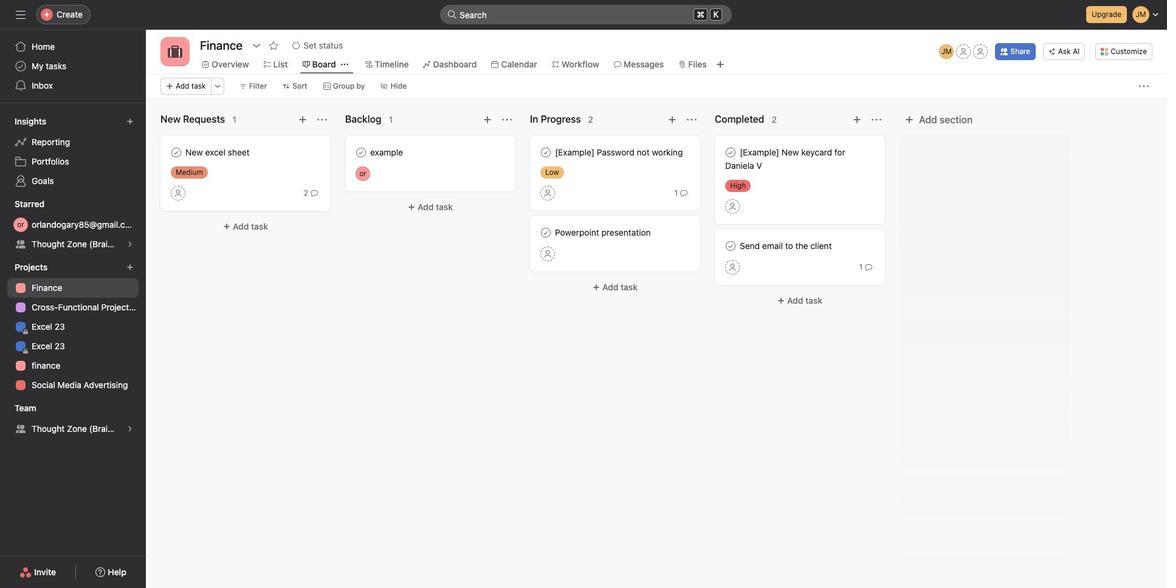 Task type: describe. For each thing, give the bounding box(es) containing it.
prominent image
[[448, 10, 457, 19]]

1 mark complete image from the left
[[354, 145, 368, 160]]

new project or portfolio image
[[126, 264, 134, 271]]

1 comment image
[[865, 264, 873, 271]]

add tab image
[[716, 60, 725, 69]]

show options image
[[252, 41, 262, 50]]

1 mark complete checkbox from the left
[[539, 145, 553, 160]]

Search tasks, projects, and more text field
[[440, 5, 732, 24]]

add task image for second mark complete option
[[853, 115, 862, 125]]

manage project members image
[[940, 44, 954, 59]]

toggle assignee popover image
[[356, 167, 370, 181]]

2 mark complete checkbox from the left
[[724, 145, 738, 160]]

tab actions image
[[341, 61, 348, 68]]

2 mark complete image from the left
[[724, 145, 738, 160]]

1 comment image
[[680, 190, 688, 197]]

add task image for second mark complete option from right
[[668, 115, 677, 125]]

briefcase image
[[168, 44, 182, 59]]

more section actions image for add task icon corresponding to second mark complete option from right
[[687, 115, 697, 125]]

teams element
[[0, 398, 146, 441]]

add to starred image
[[269, 41, 279, 50]]

starred element
[[0, 193, 146, 257]]

1 horizontal spatial more actions image
[[1140, 81, 1149, 91]]

2 add task image from the left
[[483, 115, 493, 125]]



Task type: locate. For each thing, give the bounding box(es) containing it.
see details, thought zone (brainstorm space) image
[[126, 426, 134, 433]]

Mark complete checkbox
[[539, 145, 553, 160], [724, 145, 738, 160]]

mark complete image
[[354, 145, 368, 160], [724, 145, 738, 160]]

hide sidebar image
[[16, 10, 26, 19]]

0 horizontal spatial more actions image
[[214, 83, 221, 90]]

more section actions image for first mark complete image from right
[[872, 115, 882, 125]]

1 horizontal spatial add task image
[[853, 115, 862, 125]]

more section actions image
[[502, 115, 512, 125], [872, 115, 882, 125]]

projects element
[[0, 257, 146, 398]]

0 horizontal spatial more section actions image
[[502, 115, 512, 125]]

1 horizontal spatial more section actions image
[[687, 115, 697, 125]]

1 horizontal spatial more section actions image
[[872, 115, 882, 125]]

1 horizontal spatial add task image
[[483, 115, 493, 125]]

1 horizontal spatial mark complete image
[[724, 145, 738, 160]]

2 add task image from the left
[[853, 115, 862, 125]]

None field
[[440, 5, 732, 24]]

more actions image
[[1140, 81, 1149, 91], [214, 83, 221, 90]]

0 horizontal spatial add task image
[[298, 115, 308, 125]]

1 horizontal spatial mark complete checkbox
[[724, 145, 738, 160]]

2 more section actions image from the left
[[872, 115, 882, 125]]

1 more section actions image from the left
[[502, 115, 512, 125]]

2 comments image
[[311, 190, 318, 197]]

0 horizontal spatial add task image
[[668, 115, 677, 125]]

0 horizontal spatial mark complete image
[[354, 145, 368, 160]]

global element
[[0, 30, 146, 103]]

more section actions image for 1st mark complete image from the left
[[502, 115, 512, 125]]

2 more section actions image from the left
[[687, 115, 697, 125]]

Mark complete checkbox
[[169, 145, 184, 160], [354, 145, 368, 160], [539, 226, 553, 240], [724, 239, 738, 254]]

see details, thought zone (brainstorm space) image
[[126, 241, 134, 248]]

add task image
[[298, 115, 308, 125], [483, 115, 493, 125]]

add task image
[[668, 115, 677, 125], [853, 115, 862, 125]]

0 horizontal spatial more section actions image
[[317, 115, 327, 125]]

None text field
[[197, 35, 246, 57]]

mark complete image
[[169, 145, 184, 160], [539, 145, 553, 160], [539, 226, 553, 240], [724, 239, 738, 254]]

1 add task image from the left
[[668, 115, 677, 125]]

new insights image
[[126, 118, 134, 125]]

insights element
[[0, 111, 146, 193]]

0 horizontal spatial mark complete checkbox
[[539, 145, 553, 160]]

more section actions image for 2nd add task image from the right
[[317, 115, 327, 125]]

more section actions image
[[317, 115, 327, 125], [687, 115, 697, 125]]

1 more section actions image from the left
[[317, 115, 327, 125]]

1 add task image from the left
[[298, 115, 308, 125]]



Task type: vqa. For each thing, say whether or not it's contained in the screenshot.
Convert related to Convert to organization
no



